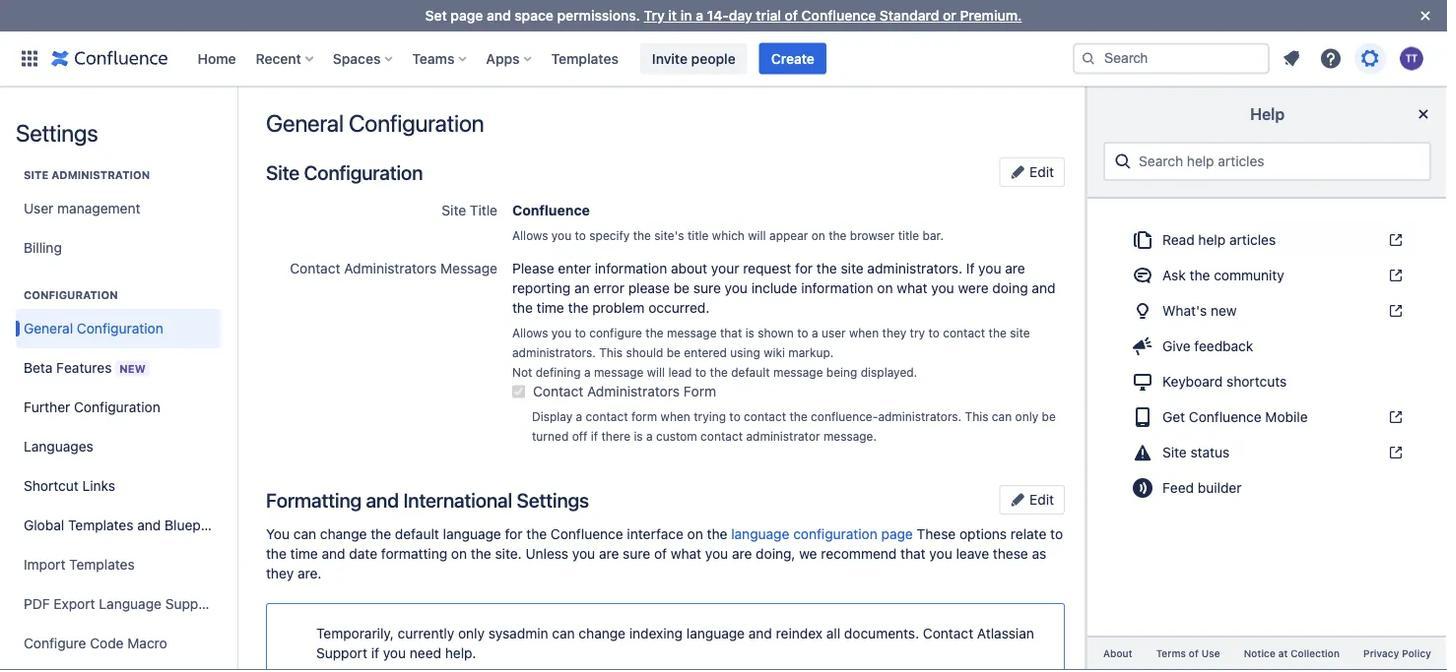 Task type: locate. For each thing, give the bounding box(es) containing it.
on down browser
[[877, 280, 893, 297]]

site status
[[1163, 445, 1230, 461]]

1 horizontal spatial when
[[849, 326, 879, 340]]

0 vertical spatial of
[[785, 7, 798, 24]]

shortcut icon image inside the what's new link
[[1384, 303, 1404, 319]]

settings icon image
[[1359, 47, 1382, 70]]

1 vertical spatial site
[[1010, 326, 1030, 340]]

default up formatting
[[395, 527, 439, 543]]

1 vertical spatial if
[[371, 646, 379, 662]]

on right formatting
[[451, 546, 467, 563]]

shortcut icon image inside get confluence mobile link
[[1384, 410, 1404, 426]]

page right set
[[451, 7, 483, 24]]

policy
[[1402, 649, 1431, 660]]

please
[[512, 261, 554, 277]]

0 horizontal spatial for
[[505, 527, 523, 543]]

1 vertical spatial allows
[[512, 326, 548, 340]]

to
[[575, 229, 586, 242], [575, 326, 586, 340], [797, 326, 808, 340], [929, 326, 940, 340], [695, 366, 707, 379], [729, 410, 741, 424], [1050, 527, 1063, 543]]

billing
[[24, 240, 62, 256]]

0 horizontal spatial that
[[720, 326, 742, 340]]

for up include in the right of the page
[[795, 261, 813, 277]]

day
[[729, 7, 752, 24]]

use
[[1202, 649, 1220, 660]]

2 vertical spatial be
[[1042, 410, 1056, 424]]

can right you in the left bottom of the page
[[293, 527, 316, 543]]

1 horizontal spatial what
[[897, 280, 928, 297]]

confluence up please
[[512, 202, 590, 219]]

of left the use
[[1189, 649, 1199, 660]]

when inside 'display a contact form when trying to contact the confluence-administrators. this can only be turned off if there is a custom contact administrator message.'
[[661, 410, 690, 424]]

contact administrators message
[[290, 261, 498, 277]]

they left try on the right of page
[[882, 326, 907, 340]]

of down 'interface'
[[654, 546, 667, 563]]

1 vertical spatial can
[[293, 527, 316, 543]]

1 horizontal spatial title
[[898, 229, 919, 242]]

when
[[849, 326, 879, 340], [661, 410, 690, 424]]

2 horizontal spatial of
[[1189, 649, 1199, 660]]

general configuration up beta features new
[[24, 321, 163, 337]]

2 edit link from the top
[[999, 486, 1065, 515]]

0 vertical spatial allows
[[512, 229, 548, 242]]

general up beta
[[24, 321, 73, 337]]

recommend
[[821, 546, 897, 563]]

time up are.
[[290, 546, 318, 563]]

beta features new
[[24, 360, 146, 376]]

they left are.
[[266, 566, 294, 582]]

1 horizontal spatial sure
[[693, 280, 721, 297]]

shortcut icon image inside site status link
[[1384, 445, 1404, 461]]

general configuration link
[[16, 309, 221, 349]]

mobile
[[1265, 409, 1308, 426]]

invite
[[652, 50, 688, 66]]

site configuration
[[266, 161, 423, 184]]

close image
[[1414, 4, 1437, 28]]

if inside 'display a contact form when trying to contact the confluence-administrators. this can only be turned off if there is a custom contact administrator message.'
[[591, 430, 598, 443]]

a left user
[[812, 326, 818, 340]]

for for language
[[505, 527, 523, 543]]

status
[[1191, 445, 1230, 461]]

premium.
[[960, 7, 1022, 24]]

contact down trying at bottom
[[701, 430, 743, 443]]

1 vertical spatial will
[[647, 366, 665, 379]]

1 vertical spatial sure
[[623, 546, 650, 563]]

support down temporarily,
[[316, 646, 367, 662]]

blueprints
[[165, 518, 229, 534]]

collection
[[1291, 649, 1340, 660]]

builder
[[1198, 480, 1242, 497]]

the up should on the left bottom of page
[[646, 326, 664, 340]]

1 vertical spatial templates
[[68, 518, 133, 534]]

None checkbox
[[512, 386, 525, 399]]

1 horizontal spatial they
[[882, 326, 907, 340]]

default down the using
[[731, 366, 770, 379]]

indexing
[[629, 626, 683, 642]]

on right appear
[[811, 229, 825, 242]]

turned
[[532, 430, 569, 443]]

import templates
[[24, 557, 135, 573]]

1 vertical spatial general
[[24, 321, 73, 337]]

only inside 'display a contact form when trying to contact the confluence-administrators. this can only be turned off if there is a custom contact administrator message.'
[[1015, 410, 1039, 424]]

general configuration inside "configuration" group
[[24, 321, 163, 337]]

0 horizontal spatial will
[[647, 366, 665, 379]]

only up small image
[[1015, 410, 1039, 424]]

0 horizontal spatial general configuration
[[24, 321, 163, 337]]

0 vertical spatial for
[[795, 261, 813, 277]]

it
[[668, 7, 677, 24]]

2 horizontal spatial message
[[773, 366, 823, 379]]

0 vertical spatial they
[[882, 326, 907, 340]]

close image
[[1412, 102, 1435, 126]]

further configuration link
[[16, 388, 221, 428]]

title
[[470, 202, 498, 219]]

allows up please
[[512, 229, 548, 242]]

notice at collection
[[1244, 649, 1340, 660]]

0 horizontal spatial time
[[290, 546, 318, 563]]

administrators for form
[[587, 384, 680, 400]]

1 vertical spatial when
[[661, 410, 690, 424]]

settings up site administration
[[16, 119, 98, 147]]

default
[[731, 366, 770, 379], [395, 527, 439, 543]]

contact inside please enter information about your request for the site administrators. if you are reporting an error please be sure you include information on what you were doing and the time the problem occurred. allows you to configure the message that is shown to a user when they try to contact the site administrators. this should be entered using wiki markup. not defining a message will lead to the default message being displayed.
[[943, 326, 985, 340]]

will inside please enter information about your request for the site administrators. if you are reporting an error please be sure you include information on what you were doing and the time the problem occurred. allows you to configure the message that is shown to a user when they try to contact the site administrators. this should be entered using wiki markup. not defining a message will lead to the default message being displayed.
[[647, 366, 665, 379]]

for inside please enter information about your request for the site administrators. if you are reporting an error please be sure you include information on what you were doing and the time the problem occurred. allows you to configure the message that is shown to a user when they try to contact the site administrators. this should be entered using wiki markup. not defining a message will lead to the default message being displayed.
[[795, 261, 813, 277]]

confluence image
[[51, 47, 168, 70], [51, 47, 168, 70]]

2 vertical spatial can
[[552, 626, 575, 642]]

0 horizontal spatial change
[[320, 527, 367, 543]]

is inside 'display a contact form when trying to contact the confluence-administrators. this can only be turned off if there is a custom contact administrator message.'
[[634, 430, 643, 443]]

contact down were
[[943, 326, 985, 340]]

this inside please enter information about your request for the site administrators. if you are reporting an error please be sure you include information on what you were doing and the time the problem occurred. allows you to configure the message that is shown to a user when they try to contact the site administrators. this should be entered using wiki markup. not defining a message will lead to the default message being displayed.
[[599, 346, 623, 360]]

features
[[56, 360, 112, 376]]

1 vertical spatial they
[[266, 566, 294, 582]]

0 vertical spatial sure
[[693, 280, 721, 297]]

configuration
[[793, 527, 878, 543]]

contact for contact administrators form
[[533, 384, 584, 400]]

1 horizontal spatial information
[[801, 280, 873, 297]]

try it in a 14-day trial of confluence standard or premium. link
[[644, 7, 1022, 24]]

1 vertical spatial general configuration
[[24, 321, 163, 337]]

Search help articles field
[[1133, 144, 1422, 179]]

new
[[1211, 303, 1237, 319]]

site for site configuration
[[266, 161, 299, 184]]

1 vertical spatial is
[[634, 430, 643, 443]]

be inside 'display a contact form when trying to contact the confluence-administrators. this can only be turned off if there is a custom contact administrator message.'
[[1042, 410, 1056, 424]]

1 horizontal spatial only
[[1015, 410, 1039, 424]]

you inside temporarily, currently only sysadmin can change indexing language and reindex all documents. contact atlassian support if you need help.
[[383, 646, 406, 662]]

administrators left message
[[344, 261, 437, 277]]

site down doing
[[1010, 326, 1030, 340]]

screen icon image
[[1131, 370, 1155, 394]]

settings
[[16, 119, 98, 147], [517, 489, 589, 512]]

and left reindex
[[749, 626, 772, 642]]

about
[[1103, 649, 1133, 660]]

can up small image
[[992, 410, 1012, 424]]

1 vertical spatial of
[[654, 546, 667, 563]]

1 vertical spatial time
[[290, 546, 318, 563]]

international
[[403, 489, 512, 512]]

0 horizontal spatial sure
[[623, 546, 650, 563]]

default inside please enter information about your request for the site administrators. if you are reporting an error please be sure you include information on what you were doing and the time the problem occurred. allows you to configure the message that is shown to a user when they try to contact the site administrators. this should be entered using wiki markup. not defining a message will lead to the default message being displayed.
[[731, 366, 770, 379]]

are down you can change the default language for the confluence interface on the language configuration page
[[599, 546, 619, 563]]

0 vertical spatial if
[[591, 430, 598, 443]]

currently
[[398, 626, 454, 642]]

to left specify
[[575, 229, 586, 242]]

keyboard
[[1163, 374, 1223, 390]]

will
[[748, 229, 766, 242], [647, 366, 665, 379]]

recent
[[256, 50, 301, 66]]

0 horizontal spatial default
[[395, 527, 439, 543]]

1 horizontal spatial change
[[579, 626, 626, 642]]

only up help.
[[458, 626, 485, 642]]

shortcuts
[[1227, 374, 1287, 390]]

administrators. down bar.
[[867, 261, 963, 277]]

or
[[943, 7, 956, 24]]

0 vertical spatial contact
[[290, 261, 340, 277]]

confluence up create
[[802, 7, 876, 24]]

is down form
[[634, 430, 643, 443]]

0 horizontal spatial is
[[634, 430, 643, 443]]

0 vertical spatial general
[[266, 109, 344, 137]]

5 shortcut icon image from the top
[[1384, 445, 1404, 461]]

configuration group
[[16, 268, 229, 670]]

1 horizontal spatial default
[[731, 366, 770, 379]]

1 horizontal spatial will
[[748, 229, 766, 242]]

set page and space permissions. try it in a 14-day trial of confluence standard or premium.
[[425, 7, 1022, 24]]

settings up you can change the default language for the confluence interface on the language configuration page
[[517, 489, 589, 512]]

confluence allows you to specify the site's title which will appear on the browser title bar.
[[512, 202, 944, 242]]

0 vertical spatial general configuration
[[266, 109, 484, 137]]

0 vertical spatial time
[[537, 300, 564, 316]]

0 vertical spatial change
[[320, 527, 367, 543]]

2 horizontal spatial contact
[[923, 626, 974, 642]]

shortcut links link
[[16, 467, 221, 506]]

you inside the confluence allows you to specify the site's title which will appear on the browser title bar.
[[551, 229, 572, 242]]

you left doing,
[[705, 546, 728, 563]]

templates
[[551, 50, 619, 66], [68, 518, 133, 534], [69, 557, 135, 573]]

2 horizontal spatial can
[[992, 410, 1012, 424]]

apps button
[[480, 43, 539, 74]]

allows up not
[[512, 326, 548, 340]]

give
[[1163, 338, 1191, 355]]

change left indexing
[[579, 626, 626, 642]]

message
[[667, 326, 717, 340], [594, 366, 644, 379], [773, 366, 823, 379]]

1 vertical spatial only
[[458, 626, 485, 642]]

0 vertical spatial page
[[451, 7, 483, 24]]

and inside the global templates and blueprints link
[[137, 518, 161, 534]]

help
[[1250, 105, 1285, 124]]

and left the space
[[487, 7, 511, 24]]

the up administrator
[[790, 410, 808, 424]]

1 vertical spatial be
[[667, 346, 681, 360]]

0 horizontal spatial contact
[[290, 261, 340, 277]]

in
[[681, 7, 692, 24]]

0 horizontal spatial only
[[458, 626, 485, 642]]

1 allows from the top
[[512, 229, 548, 242]]

feedback
[[1194, 338, 1253, 355]]

global
[[24, 518, 64, 534]]

sure
[[693, 280, 721, 297], [623, 546, 650, 563]]

will down should on the left bottom of page
[[647, 366, 665, 379]]

1 vertical spatial contact
[[533, 384, 584, 400]]

1 vertical spatial this
[[965, 410, 989, 424]]

2 allows from the top
[[512, 326, 548, 340]]

0 vertical spatial edit
[[1026, 164, 1054, 180]]

message down markup.
[[773, 366, 823, 379]]

change up date
[[320, 527, 367, 543]]

1 vertical spatial administrators
[[587, 384, 680, 400]]

1 edit from the top
[[1026, 164, 1054, 180]]

0 vertical spatial site
[[841, 261, 864, 277]]

for up site.
[[505, 527, 523, 543]]

on right 'interface'
[[687, 527, 703, 543]]

information up user
[[801, 280, 873, 297]]

configure
[[589, 326, 642, 340]]

site down browser
[[841, 261, 864, 277]]

information up please
[[595, 261, 667, 277]]

be up "lead"
[[667, 346, 681, 360]]

to inside the confluence allows you to specify the site's title which will appear on the browser title bar.
[[575, 229, 586, 242]]

4 shortcut icon image from the top
[[1384, 410, 1404, 426]]

general configuration up site configuration
[[266, 109, 484, 137]]

trying
[[694, 410, 726, 424]]

edit link for formatting and international settings
[[999, 486, 1065, 515]]

1 horizontal spatial this
[[965, 410, 989, 424]]

1 vertical spatial support
[[316, 646, 367, 662]]

include
[[751, 280, 797, 297]]

will right which
[[748, 229, 766, 242]]

0 vertical spatial can
[[992, 410, 1012, 424]]

message up entered
[[667, 326, 717, 340]]

general up site configuration
[[266, 109, 344, 137]]

3 shortcut icon image from the top
[[1384, 303, 1404, 319]]

banner
[[0, 31, 1447, 87]]

you up 'enter'
[[551, 229, 572, 242]]

1 horizontal spatial message
[[667, 326, 717, 340]]

templates down permissions.
[[551, 50, 619, 66]]

allows
[[512, 229, 548, 242], [512, 326, 548, 340]]

2 edit from the top
[[1026, 492, 1054, 508]]

2 shortcut icon image from the top
[[1384, 268, 1404, 284]]

templates for import templates
[[69, 557, 135, 573]]

invite people button
[[640, 43, 747, 74]]

0 vertical spatial templates
[[551, 50, 619, 66]]

the left browser
[[829, 229, 847, 242]]

what down 'interface'
[[671, 546, 702, 563]]

you right the "if"
[[978, 261, 1001, 277]]

on inside please enter information about your request for the site administrators. if you are reporting an error please be sure you include information on what you were doing and the time the problem occurred. allows you to configure the message that is shown to a user when they try to contact the site administrators. this should be entered using wiki markup. not defining a message will lead to the default message being displayed.
[[877, 280, 893, 297]]

0 horizontal spatial if
[[371, 646, 379, 662]]

2 vertical spatial contact
[[923, 626, 974, 642]]

code
[[90, 636, 124, 652]]

the down you in the left bottom of the page
[[266, 546, 287, 563]]

1 edit link from the top
[[999, 158, 1065, 187]]

if
[[591, 430, 598, 443], [371, 646, 379, 662]]

0 vertical spatial administrators.
[[867, 261, 963, 277]]

1 vertical spatial settings
[[517, 489, 589, 512]]

a up off
[[576, 410, 582, 424]]

site inside group
[[24, 169, 49, 182]]

when up custom
[[661, 410, 690, 424]]

1 horizontal spatial for
[[795, 261, 813, 277]]

1 shortcut icon image from the top
[[1384, 232, 1404, 248]]

support
[[165, 597, 216, 613], [316, 646, 367, 662]]

being
[[826, 366, 857, 379]]

time inside these options relate to the time and date formatting on the site. unless you are sure of what you are doing, we recommend that you leave these as they are.
[[290, 546, 318, 563]]

banner containing home
[[0, 31, 1447, 87]]

can right sysadmin
[[552, 626, 575, 642]]

if down temporarily,
[[371, 646, 379, 662]]

request
[[743, 261, 791, 277]]

templates down links
[[68, 518, 133, 534]]

contact inside temporarily, currently only sysadmin can change indexing language and reindex all documents. contact atlassian support if you need help.
[[923, 626, 974, 642]]

you can change the default language for the confluence interface on the language configuration page
[[266, 527, 913, 543]]

to right try on the right of page
[[929, 326, 940, 340]]

shortcut icon image
[[1384, 232, 1404, 248], [1384, 268, 1404, 284], [1384, 303, 1404, 319], [1384, 410, 1404, 426], [1384, 445, 1404, 461]]

contact up there
[[586, 410, 628, 424]]

configure
[[24, 636, 86, 652]]

1 horizontal spatial general configuration
[[266, 109, 484, 137]]

user management
[[24, 200, 140, 217]]

0 horizontal spatial administrators
[[344, 261, 437, 277]]

0 horizontal spatial can
[[293, 527, 316, 543]]

leave
[[956, 546, 989, 563]]

1 vertical spatial page
[[881, 527, 913, 543]]

change inside temporarily, currently only sysadmin can change indexing language and reindex all documents. contact atlassian support if you need help.
[[579, 626, 626, 642]]

be up occurred.
[[674, 280, 690, 297]]

confluence up unless
[[551, 527, 623, 543]]

1 horizontal spatial is
[[745, 326, 755, 340]]

1 horizontal spatial general
[[266, 109, 344, 137]]

recent button
[[250, 43, 321, 74]]

0 vertical spatial support
[[165, 597, 216, 613]]

for for request
[[795, 261, 813, 277]]

2 vertical spatial administrators.
[[878, 410, 962, 424]]

general
[[266, 109, 344, 137], [24, 321, 73, 337]]

contact for contact administrators message
[[290, 261, 340, 277]]

title right site's
[[688, 229, 709, 242]]

0 vertical spatial is
[[745, 326, 755, 340]]

configuration
[[349, 109, 484, 137], [304, 161, 423, 184], [24, 289, 118, 302], [77, 321, 163, 337], [74, 399, 160, 416]]

site administration
[[24, 169, 150, 182]]

to left configure
[[575, 326, 586, 340]]

language
[[99, 597, 162, 613]]

1 vertical spatial information
[[801, 280, 873, 297]]

are left doing,
[[732, 546, 752, 563]]

shortcut
[[24, 478, 79, 495]]

1 horizontal spatial site
[[1010, 326, 1030, 340]]

terms of use
[[1156, 649, 1220, 660]]

administrators
[[344, 261, 437, 277], [587, 384, 680, 400]]

be left "mobile icon"
[[1042, 410, 1056, 424]]

warning icon image
[[1131, 441, 1155, 465]]

message up contact administrators form
[[594, 366, 644, 379]]

search image
[[1081, 51, 1097, 66]]

they
[[882, 326, 907, 340], [266, 566, 294, 582]]

display a contact form when trying to contact the confluence-administrators. this can only be turned off if there is a custom contact administrator message.
[[532, 410, 1056, 443]]

1 vertical spatial edit
[[1026, 492, 1054, 508]]

1 horizontal spatial settings
[[517, 489, 589, 512]]

is up the using
[[745, 326, 755, 340]]

templates inside "global" element
[[551, 50, 619, 66]]

0 horizontal spatial general
[[24, 321, 73, 337]]

2 vertical spatial of
[[1189, 649, 1199, 660]]

1 horizontal spatial time
[[537, 300, 564, 316]]

0 vertical spatial default
[[731, 366, 770, 379]]

lightbulb icon image
[[1131, 299, 1155, 323]]

enter
[[558, 261, 591, 277]]

small image
[[1010, 492, 1026, 508]]

on inside these options relate to the time and date formatting on the site. unless you are sure of what you are doing, we recommend that you leave these as they are.
[[451, 546, 467, 563]]

a
[[696, 7, 703, 24], [812, 326, 818, 340], [584, 366, 591, 379], [576, 410, 582, 424], [646, 430, 653, 443]]

documents icon image
[[1131, 229, 1155, 252]]

at
[[1278, 649, 1288, 660]]

0 vertical spatial this
[[599, 346, 623, 360]]

shortcut icon image inside read help articles link
[[1384, 232, 1404, 248]]

shortcut icon image for articles
[[1384, 232, 1404, 248]]

to right relate
[[1050, 527, 1063, 543]]

import templates link
[[16, 546, 221, 585]]

site administration group
[[16, 148, 221, 274]]

0 vertical spatial administrators
[[344, 261, 437, 277]]

shortcut icon image inside ask the community link
[[1384, 268, 1404, 284]]

0 vertical spatial edit link
[[999, 158, 1065, 187]]

and left date
[[322, 546, 345, 563]]

0 vertical spatial settings
[[16, 119, 98, 147]]

that up the using
[[720, 326, 742, 340]]

0 vertical spatial what
[[897, 280, 928, 297]]

templates up pdf export language support link
[[69, 557, 135, 573]]

0 horizontal spatial support
[[165, 597, 216, 613]]

0 vertical spatial only
[[1015, 410, 1039, 424]]

and inside please enter information about your request for the site administrators. if you are reporting an error please be sure you include information on what you were doing and the time the problem occurred. allows you to configure the message that is shown to a user when they try to contact the site administrators. this should be entered using wiki markup. not defining a message will lead to the default message being displayed.
[[1032, 280, 1056, 297]]

these
[[993, 546, 1028, 563]]

title left bar.
[[898, 229, 919, 242]]

1 horizontal spatial support
[[316, 646, 367, 662]]

page left these
[[881, 527, 913, 543]]

the inside 'display a contact form when trying to contact the confluence-administrators. this can only be turned off if there is a custom contact administrator message.'
[[790, 410, 808, 424]]

languages link
[[16, 428, 221, 467]]

you down your
[[725, 280, 748, 297]]

that inside please enter information about your request for the site administrators. if you are reporting an error please be sure you include information on what you were doing and the time the problem occurred. allows you to configure the message that is shown to a user when they try to contact the site administrators. this should be entered using wiki markup. not defining a message will lead to the default message being displayed.
[[720, 326, 742, 340]]

message.
[[824, 430, 877, 443]]

1 horizontal spatial if
[[591, 430, 598, 443]]

sure down 'interface'
[[623, 546, 650, 563]]

home
[[198, 50, 236, 66]]

1 vertical spatial that
[[901, 546, 926, 563]]

administrators. up the defining
[[512, 346, 596, 360]]



Task type: describe. For each thing, give the bounding box(es) containing it.
0 horizontal spatial settings
[[16, 119, 98, 147]]

1 horizontal spatial of
[[785, 7, 798, 24]]

feed
[[1163, 480, 1194, 497]]

allows inside the confluence allows you to specify the site's title which will appear on the browser title bar.
[[512, 229, 548, 242]]

what inside these options relate to the time and date formatting on the site. unless you are sure of what you are doing, we recommend that you leave these as they are.
[[671, 546, 702, 563]]

you up the defining
[[551, 326, 572, 340]]

terms of use link
[[1144, 646, 1232, 663]]

keyboard shortcuts button
[[1119, 366, 1416, 398]]

only inside temporarily, currently only sysadmin can change indexing language and reindex all documents. contact atlassian support if you need help.
[[458, 626, 485, 642]]

spaces button
[[327, 43, 400, 74]]

were
[[958, 280, 989, 297]]

administrators for message
[[344, 261, 437, 277]]

about button
[[1092, 646, 1144, 663]]

site's
[[654, 229, 684, 242]]

1 horizontal spatial are
[[732, 546, 752, 563]]

management
[[57, 200, 140, 217]]

global element
[[12, 31, 1069, 86]]

contact up administrator
[[744, 410, 786, 424]]

they inside these options relate to the time and date formatting on the site. unless you are sure of what you are doing, we recommend that you leave these as they are.
[[266, 566, 294, 582]]

spaces
[[333, 50, 381, 66]]

read help articles link
[[1119, 225, 1416, 256]]

administrators. inside 'display a contact form when trying to contact the confluence-administrators. this can only be turned off if there is a custom contact administrator message.'
[[878, 410, 962, 424]]

you down you can change the default language for the confluence interface on the language configuration page
[[572, 546, 595, 563]]

billing link
[[16, 229, 221, 268]]

the up date
[[371, 527, 391, 543]]

teams
[[412, 50, 455, 66]]

templates for global templates and blueprints
[[68, 518, 133, 534]]

sure inside please enter information about your request for the site administrators. if you are reporting an error please be sure you include information on what you were doing and the time the problem occurred. allows you to configure the message that is shown to a user when they try to contact the site administrators. this should be entered using wiki markup. not defining a message will lead to the default message being displayed.
[[693, 280, 721, 297]]

if inside temporarily, currently only sysadmin can change indexing language and reindex all documents. contact atlassian support if you need help.
[[371, 646, 379, 662]]

error
[[594, 280, 625, 297]]

the down doing
[[989, 326, 1007, 340]]

off
[[572, 430, 588, 443]]

bar.
[[923, 229, 944, 242]]

the up unless
[[526, 527, 547, 543]]

you down these
[[929, 546, 952, 563]]

a down form
[[646, 430, 653, 443]]

0 horizontal spatial site
[[841, 261, 864, 277]]

the down reporting
[[512, 300, 533, 316]]

form
[[684, 384, 716, 400]]

community
[[1214, 267, 1285, 284]]

0 vertical spatial be
[[674, 280, 690, 297]]

0 horizontal spatial are
[[599, 546, 619, 563]]

signal icon image
[[1131, 477, 1155, 500]]

privacy policy link
[[1352, 646, 1443, 663]]

displayed.
[[861, 366, 917, 379]]

1 horizontal spatial page
[[881, 527, 913, 543]]

0 vertical spatial information
[[595, 261, 667, 277]]

specify
[[589, 229, 630, 242]]

privacy policy
[[1364, 649, 1431, 660]]

to up form at left
[[695, 366, 707, 379]]

the left site.
[[471, 546, 491, 563]]

ask
[[1163, 267, 1186, 284]]

the right "request"
[[817, 261, 837, 277]]

and inside temporarily, currently only sysadmin can change indexing language and reindex all documents. contact atlassian support if you need help.
[[749, 626, 772, 642]]

0 horizontal spatial page
[[451, 7, 483, 24]]

collapse sidebar image
[[215, 97, 258, 136]]

and inside these options relate to the time and date formatting on the site. unless you are sure of what you are doing, we recommend that you leave these as they are.
[[322, 546, 345, 563]]

temporarily,
[[316, 626, 394, 642]]

set
[[425, 7, 447, 24]]

permissions.
[[557, 7, 640, 24]]

ask the community
[[1163, 267, 1285, 284]]

wiki
[[764, 346, 785, 360]]

confluence-
[[811, 410, 878, 424]]

all
[[826, 626, 841, 642]]

macro
[[127, 636, 167, 652]]

language inside temporarily, currently only sysadmin can change indexing language and reindex all documents. contact atlassian support if you need help.
[[687, 626, 745, 642]]

general inside "configuration" group
[[24, 321, 73, 337]]

site status link
[[1119, 437, 1416, 469]]

get
[[1163, 409, 1185, 426]]

defining
[[536, 366, 581, 379]]

shortcut icon image for community
[[1384, 268, 1404, 284]]

site for site status
[[1163, 445, 1187, 461]]

edit link for site configuration
[[999, 158, 1065, 187]]

import
[[24, 557, 65, 573]]

they inside please enter information about your request for the site administrators. if you are reporting an error please be sure you include information on what you were doing and the time the problem occurred. allows you to configure the message that is shown to a user when they try to contact the site administrators. this should be entered using wiki markup. not defining a message will lead to the default message being displayed.
[[882, 326, 907, 340]]

feedback icon image
[[1131, 335, 1155, 359]]

edit for formatting and international settings
[[1026, 492, 1054, 508]]

should
[[626, 346, 663, 360]]

language down international at the left bottom of page
[[443, 527, 501, 543]]

will inside the confluence allows you to specify the site's title which will appear on the browser title bar.
[[748, 229, 766, 242]]

sure inside these options relate to the time and date formatting on the site. unless you are sure of what you are doing, we recommend that you leave these as they are.
[[623, 546, 650, 563]]

Search field
[[1073, 43, 1270, 74]]

the down an
[[568, 300, 589, 316]]

site title
[[442, 202, 498, 219]]

allows inside please enter information about your request for the site administrators. if you are reporting an error please be sure you include information on what you were doing and the time the problem occurred. allows you to configure the message that is shown to a user when they try to contact the site administrators. this should be entered using wiki markup. not defining a message will lead to the default message being displayed.
[[512, 326, 548, 340]]

14-
[[707, 7, 729, 24]]

shown
[[758, 326, 794, 340]]

the left site's
[[633, 229, 651, 242]]

beta
[[24, 360, 53, 376]]

people
[[691, 50, 736, 66]]

to inside these options relate to the time and date formatting on the site. unless you are sure of what you are doing, we recommend that you leave these as they are.
[[1050, 527, 1063, 543]]

temporarily, currently only sysadmin can change indexing language and reindex all documents. contact atlassian support if you need help.
[[316, 626, 1034, 662]]

trial
[[756, 7, 781, 24]]

shortcut links
[[24, 478, 115, 495]]

language configuration page link
[[731, 527, 913, 543]]

when inside please enter information about your request for the site administrators. if you are reporting an error please be sure you include information on what you were doing and the time the problem occurred. allows you to configure the message that is shown to a user when they try to contact the site administrators. this should be entered using wiki markup. not defining a message will lead to the default message being displayed.
[[849, 326, 879, 340]]

these options relate to the time and date formatting on the site. unless you are sure of what you are doing, we recommend that you leave these as they are.
[[266, 527, 1063, 582]]

edit for site configuration
[[1026, 164, 1054, 180]]

of inside these options relate to the time and date formatting on the site. unless you are sure of what you are doing, we recommend that you leave these as they are.
[[654, 546, 667, 563]]

reporting
[[512, 280, 571, 297]]

help
[[1198, 232, 1226, 248]]

can inside temporarily, currently only sysadmin can change indexing language and reindex all documents. contact atlassian support if you need help.
[[552, 626, 575, 642]]

is inside please enter information about your request for the site administrators. if you are reporting an error please be sure you include information on what you were doing and the time the problem occurred. allows you to configure the message that is shown to a user when they try to contact the site administrators. this should be entered using wiki markup. not defining a message will lead to the default message being displayed.
[[745, 326, 755, 340]]

to up markup.
[[797, 326, 808, 340]]

user management link
[[16, 189, 221, 229]]

form
[[631, 410, 657, 424]]

and up date
[[366, 489, 399, 512]]

ask the community link
[[1119, 260, 1416, 292]]

user
[[24, 200, 54, 217]]

what inside please enter information about your request for the site administrators. if you are reporting an error please be sure you include information on what you were doing and the time the problem occurred. allows you to configure the message that is shown to a user when they try to contact the site administrators. this should be entered using wiki markup. not defining a message will lead to the default message being displayed.
[[897, 280, 928, 297]]

mobile icon image
[[1131, 406, 1155, 430]]

create link
[[759, 43, 826, 74]]

unless
[[526, 546, 569, 563]]

0 horizontal spatial message
[[594, 366, 644, 379]]

small image
[[1010, 164, 1026, 180]]

time inside please enter information about your request for the site administrators. if you are reporting an error please be sure you include information on what you were doing and the time the problem occurred. allows you to configure the message that is shown to a user when they try to contact the site administrators. this should be entered using wiki markup. not defining a message will lead to the default message being displayed.
[[537, 300, 564, 316]]

formatting
[[266, 489, 362, 512]]

appswitcher icon image
[[18, 47, 41, 70]]

the right 'interface'
[[707, 527, 728, 543]]

1 vertical spatial administrators.
[[512, 346, 596, 360]]

you left were
[[931, 280, 954, 297]]

further configuration
[[24, 399, 160, 416]]

notification icon image
[[1280, 47, 1303, 70]]

administrator
[[746, 430, 820, 443]]

comment icon image
[[1131, 264, 1155, 288]]

support inside temporarily, currently only sysadmin can change indexing language and reindex all documents. contact atlassian support if you need help.
[[316, 646, 367, 662]]

global templates and blueprints link
[[16, 506, 229, 546]]

a right the defining
[[584, 366, 591, 379]]

language up doing,
[[731, 527, 790, 543]]

support inside "configuration" group
[[165, 597, 216, 613]]

what's
[[1163, 303, 1207, 319]]

confluence down 'keyboard shortcuts'
[[1189, 409, 1262, 426]]

site for site administration
[[24, 169, 49, 182]]

configure code macro link
[[16, 625, 221, 664]]

give feedback
[[1163, 338, 1253, 355]]

1 title from the left
[[688, 229, 709, 242]]

privacy
[[1364, 649, 1399, 660]]

please enter information about your request for the site administrators. if you are reporting an error please be sure you include information on what you were doing and the time the problem occurred. allows you to configure the message that is shown to a user when they try to contact the site administrators. this should be entered using wiki markup. not defining a message will lead to the default message being displayed.
[[512, 261, 1056, 379]]

administration
[[51, 169, 150, 182]]

problem
[[592, 300, 645, 316]]

help icon image
[[1319, 47, 1343, 70]]

on inside the confluence allows you to specify the site's title which will appear on the browser title bar.
[[811, 229, 825, 242]]

are inside please enter information about your request for the site administrators. if you are reporting an error please be sure you include information on what you were doing and the time the problem occurred. allows you to configure the message that is shown to a user when they try to contact the site administrators. this should be entered using wiki markup. not defining a message will lead to the default message being displayed.
[[1005, 261, 1025, 277]]

confluence inside the confluence allows you to specify the site's title which will appear on the browser title bar.
[[512, 202, 590, 219]]

a right in at the left top of page
[[696, 7, 703, 24]]

your profile and preferences image
[[1400, 47, 1424, 70]]

help.
[[445, 646, 476, 662]]

formatting
[[381, 546, 447, 563]]

the down entered
[[710, 366, 728, 379]]

1 vertical spatial default
[[395, 527, 439, 543]]

notice at collection link
[[1232, 646, 1352, 663]]

can inside 'display a contact form when trying to contact the confluence-administrators. this can only be turned off if there is a custom contact administrator message.'
[[992, 410, 1012, 424]]

lead
[[668, 366, 692, 379]]

this inside 'display a contact form when trying to contact the confluence-administrators. this can only be turned off if there is a custom contact administrator message.'
[[965, 410, 989, 424]]

to inside 'display a contact form when trying to contact the confluence-administrators. this can only be turned off if there is a custom contact administrator message.'
[[729, 410, 741, 424]]

that inside these options relate to the time and date formatting on the site. unless you are sure of what you are doing, we recommend that you leave these as they are.
[[901, 546, 926, 563]]

what's new link
[[1119, 296, 1416, 327]]

standard
[[880, 7, 939, 24]]

2 title from the left
[[898, 229, 919, 242]]

options
[[960, 527, 1007, 543]]

if
[[966, 261, 975, 277]]

interface
[[627, 527, 684, 543]]

atlassian marketplace group
[[16, 664, 221, 671]]

sysadmin
[[488, 626, 548, 642]]

browser
[[850, 229, 895, 242]]

the right ask
[[1190, 267, 1210, 284]]

site for site title
[[442, 202, 466, 219]]

relate
[[1011, 527, 1047, 543]]

articles
[[1229, 232, 1276, 248]]

shortcut icon image for mobile
[[1384, 410, 1404, 426]]



Task type: vqa. For each thing, say whether or not it's contained in the screenshot.
bottom Support
yes



